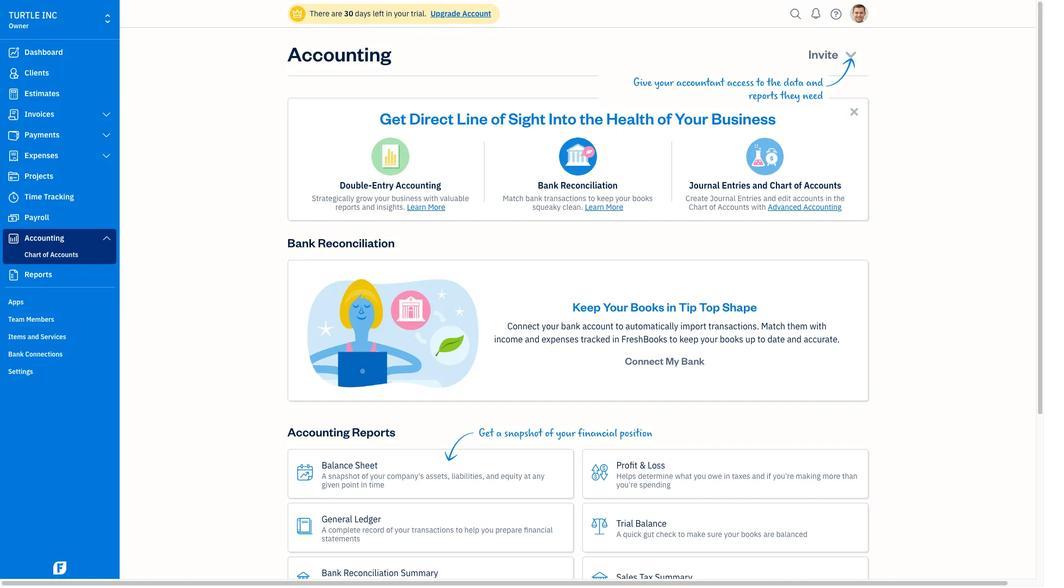 Task type: locate. For each thing, give the bounding box(es) containing it.
your inside balance sheet a snapshot of your company's assets, liabilities, and equity at any given point in time
[[370, 471, 385, 481]]

general
[[322, 514, 352, 525]]

0 horizontal spatial your
[[603, 299, 628, 314]]

reports inside give your accountant access to the data and reports they need
[[749, 90, 778, 102]]

entry
[[372, 180, 394, 191]]

get for get a snapshot of your financial position
[[479, 427, 494, 440]]

0 vertical spatial reports
[[749, 90, 778, 102]]

books right sure
[[741, 529, 762, 539]]

1 horizontal spatial match
[[761, 321, 785, 332]]

summary right tax
[[655, 572, 692, 583]]

invoice image
[[7, 109, 20, 120]]

1 horizontal spatial accounts
[[718, 202, 749, 212]]

to right access
[[756, 77, 765, 89]]

in inside profit & loss helps determine what you owe in taxes and if you're making more than you're spending
[[724, 471, 730, 481]]

with up the accurate.
[[810, 321, 827, 332]]

1 vertical spatial the
[[580, 108, 603, 128]]

team
[[8, 315, 25, 324]]

a for balance sheet
[[322, 471, 327, 481]]

0 horizontal spatial you
[[481, 525, 494, 535]]

1 vertical spatial reconciliation
[[318, 235, 395, 250]]

client image
[[7, 68, 20, 79]]

0 vertical spatial your
[[675, 108, 708, 128]]

reconciliation down record
[[344, 567, 399, 578]]

learn
[[407, 202, 426, 212], [585, 202, 604, 212]]

0 horizontal spatial with
[[424, 194, 438, 203]]

reconciliation up match bank transactions to keep your books squeaky clean.
[[560, 180, 618, 191]]

timer image
[[7, 192, 20, 203]]

0 vertical spatial balance
[[322, 460, 353, 471]]

books
[[630, 299, 664, 314]]

1 vertical spatial chevron large down image
[[101, 234, 111, 243]]

bank down "statements"
[[322, 567, 341, 578]]

chevron large down image up chart of accounts link
[[101, 234, 111, 243]]

0 horizontal spatial summary
[[401, 567, 438, 578]]

learn more for double-entry accounting
[[407, 202, 445, 212]]

chevron large down image inside the expenses link
[[101, 152, 111, 160]]

chevron large down image up projects link
[[101, 152, 111, 160]]

0 vertical spatial reports
[[24, 270, 52, 279]]

chevron large down image
[[101, 131, 111, 140], [101, 152, 111, 160]]

check
[[656, 529, 676, 539]]

gut
[[643, 529, 654, 539]]

transactions inside match bank transactions to keep your books squeaky clean.
[[544, 194, 586, 203]]

a inside "general ledger a complete record of your transactions to help you prepare financial statements"
[[322, 525, 326, 535]]

balance up gut at the bottom of page
[[635, 518, 667, 529]]

0 horizontal spatial reports
[[24, 270, 52, 279]]

bank
[[525, 194, 542, 203], [561, 321, 580, 332]]

your up account
[[603, 299, 628, 314]]

items
[[8, 333, 26, 341]]

0 vertical spatial match
[[503, 194, 524, 203]]

you right the "help"
[[481, 525, 494, 535]]

left
[[373, 9, 384, 18]]

1 horizontal spatial learn
[[585, 202, 604, 212]]

the right accounts
[[834, 194, 845, 203]]

2 learn from the left
[[585, 202, 604, 212]]

financial inside "general ledger a complete record of your transactions to help you prepare financial statements"
[[524, 525, 553, 535]]

0 horizontal spatial transactions
[[412, 525, 454, 535]]

of down the accounting link on the left
[[43, 251, 49, 259]]

chevron large down image for invoices
[[101, 110, 111, 119]]

turtle inc owner
[[9, 10, 57, 30]]

accurate.
[[804, 334, 840, 345]]

1 horizontal spatial summary
[[655, 572, 692, 583]]

and left if
[[752, 471, 765, 481]]

1 horizontal spatial transactions
[[544, 194, 586, 203]]

reports down double- on the top of the page
[[335, 202, 360, 212]]

are left the 30
[[331, 9, 342, 18]]

1 vertical spatial you
[[481, 525, 494, 535]]

entries down journal entries and chart of accounts
[[737, 194, 761, 203]]

transactions down bank reconciliation image
[[544, 194, 586, 203]]

0 vertical spatial bank reconciliation
[[538, 180, 618, 191]]

than
[[842, 471, 858, 481]]

1 chevron large down image from the top
[[101, 131, 111, 140]]

1 learn from the left
[[407, 202, 426, 212]]

of right record
[[386, 525, 393, 535]]

0 vertical spatial accounts
[[804, 180, 841, 191]]

and inside create journal entries and edit accounts in the chart of accounts with
[[763, 194, 776, 203]]

0 horizontal spatial get
[[380, 108, 406, 128]]

double-entry accounting
[[340, 180, 441, 191]]

chevron large down image for payments
[[101, 131, 111, 140]]

summary
[[401, 567, 438, 578], [655, 572, 692, 583]]

1 horizontal spatial with
[[751, 202, 766, 212]]

bank inside connect your bank account to automatically import transactions. match them with income and expenses tracked in freshbooks to keep your books up to date and accurate.
[[561, 321, 580, 332]]

with inside strategically grow your business with valuable reports and insights.
[[424, 194, 438, 203]]

learn right insights.
[[407, 202, 426, 212]]

to left the "help"
[[456, 525, 463, 535]]

connect your bank account to begin matching your bank transactions image
[[305, 278, 479, 389]]

to right account
[[616, 321, 623, 332]]

team members link
[[3, 311, 116, 327]]

1 horizontal spatial snapshot
[[504, 427, 542, 440]]

1 horizontal spatial bank
[[561, 321, 580, 332]]

at
[[524, 471, 531, 481]]

reports up sheet on the bottom
[[352, 424, 395, 439]]

to right the clean.
[[588, 194, 595, 203]]

of up accounts
[[794, 180, 802, 191]]

loss
[[648, 460, 665, 471]]

2 vertical spatial books
[[741, 529, 762, 539]]

a down trial
[[616, 529, 621, 539]]

2 horizontal spatial the
[[834, 194, 845, 203]]

entries up create journal entries and edit accounts in the chart of accounts with
[[722, 180, 750, 191]]

snapshot down sheet on the bottom
[[328, 471, 360, 481]]

1 horizontal spatial financial
[[578, 427, 617, 440]]

financial
[[578, 427, 617, 440], [524, 525, 553, 535]]

1 horizontal spatial more
[[606, 202, 623, 212]]

keep down import
[[679, 334, 698, 345]]

a inside balance sheet a snapshot of your company's assets, liabilities, and equity at any given point in time
[[322, 471, 327, 481]]

1 vertical spatial journal
[[710, 194, 736, 203]]

your
[[675, 108, 708, 128], [603, 299, 628, 314]]

bank up expenses
[[561, 321, 580, 332]]

connect up income
[[507, 321, 540, 332]]

0 horizontal spatial match
[[503, 194, 524, 203]]

1 vertical spatial reports
[[335, 202, 360, 212]]

1 horizontal spatial you
[[694, 471, 706, 481]]

go to help image
[[827, 6, 845, 22]]

estimate image
[[7, 89, 20, 100]]

1 vertical spatial entries
[[737, 194, 761, 203]]

0 horizontal spatial you're
[[616, 480, 637, 490]]

journal right create
[[710, 194, 736, 203]]

1 horizontal spatial keep
[[679, 334, 698, 345]]

upgrade account link
[[428, 9, 491, 18]]

1 horizontal spatial learn more
[[585, 202, 623, 212]]

balance up "given"
[[322, 460, 353, 471]]

chevron large down image for expenses
[[101, 152, 111, 160]]

projects
[[24, 171, 53, 181]]

0 horizontal spatial reports
[[335, 202, 360, 212]]

0 horizontal spatial keep
[[597, 194, 614, 203]]

in
[[386, 9, 392, 18], [826, 194, 832, 203], [667, 299, 676, 314], [612, 334, 619, 345], [724, 471, 730, 481], [361, 480, 367, 490]]

help
[[464, 525, 479, 535]]

and down them
[[787, 334, 802, 345]]

0 horizontal spatial learn more
[[407, 202, 445, 212]]

inc
[[42, 10, 57, 21]]

and left equity
[[486, 471, 499, 481]]

crown image
[[292, 8, 303, 19]]

bank down strategically
[[287, 235, 315, 250]]

you inside profit & loss helps determine what you owe in taxes and if you're making more than you're spending
[[694, 471, 706, 481]]

you're down profit
[[616, 480, 637, 490]]

0 vertical spatial books
[[632, 194, 653, 203]]

transactions inside "general ledger a complete record of your transactions to help you prepare financial statements"
[[412, 525, 454, 535]]

journal up create
[[689, 180, 720, 191]]

your inside give your accountant access to the data and reports they need
[[654, 77, 674, 89]]

get
[[380, 108, 406, 128], [479, 427, 494, 440]]

1 vertical spatial bank
[[561, 321, 580, 332]]

accounts
[[804, 180, 841, 191], [718, 202, 749, 212], [50, 251, 78, 259]]

position
[[620, 427, 652, 440]]

a inside trial balance a quick gut check to make sure your books are balanced
[[616, 529, 621, 539]]

0 vertical spatial transactions
[[544, 194, 586, 203]]

chevron large down image
[[101, 110, 111, 119], [101, 234, 111, 243]]

are
[[331, 9, 342, 18], [763, 529, 774, 539]]

0 vertical spatial get
[[380, 108, 406, 128]]

2 vertical spatial accounts
[[50, 251, 78, 259]]

automatically
[[625, 321, 678, 332]]

transactions left the "help"
[[412, 525, 454, 535]]

0 vertical spatial the
[[767, 77, 781, 89]]

sales tax summary link
[[582, 557, 868, 587]]

if
[[767, 471, 771, 481]]

more
[[822, 471, 840, 481]]

there
[[310, 9, 329, 18]]

connect inside connect my bank button
[[625, 355, 664, 367]]

0 horizontal spatial chart
[[24, 251, 41, 259]]

0 vertical spatial chevron large down image
[[101, 110, 111, 119]]

learn more right the clean.
[[585, 202, 623, 212]]

1 vertical spatial accounts
[[718, 202, 749, 212]]

you
[[694, 471, 706, 481], [481, 525, 494, 535]]

summary down "general ledger a complete record of your transactions to help you prepare financial statements"
[[401, 567, 438, 578]]

0 horizontal spatial are
[[331, 9, 342, 18]]

you're right if
[[773, 471, 794, 481]]

and right items
[[28, 333, 39, 341]]

accounts right create
[[718, 202, 749, 212]]

are left balanced on the right of page
[[763, 529, 774, 539]]

prepare
[[495, 525, 522, 535]]

bank right my
[[681, 355, 705, 367]]

0 horizontal spatial bank
[[525, 194, 542, 203]]

you inside "general ledger a complete record of your transactions to help you prepare financial statements"
[[481, 525, 494, 535]]

clients
[[24, 68, 49, 78]]

accounting
[[287, 41, 391, 66], [396, 180, 441, 191], [803, 202, 842, 212], [24, 233, 64, 243], [287, 424, 350, 439]]

they
[[780, 90, 800, 102]]

chevron large down image up the expenses link
[[101, 131, 111, 140]]

expenses
[[542, 334, 579, 345]]

1 vertical spatial balance
[[635, 518, 667, 529]]

bank inside button
[[681, 355, 705, 367]]

with inside connect your bank account to automatically import transactions. match them with income and expenses tracked in freshbooks to keep your books up to date and accurate.
[[810, 321, 827, 332]]

in right owe
[[724, 471, 730, 481]]

squeaky
[[532, 202, 561, 212]]

and inside balance sheet a snapshot of your company's assets, liabilities, and equity at any given point in time
[[486, 471, 499, 481]]

services
[[40, 333, 66, 341]]

1 horizontal spatial your
[[675, 108, 708, 128]]

financial right prepare
[[524, 525, 553, 535]]

up
[[745, 334, 755, 345]]

entries inside create journal entries and edit accounts in the chart of accounts with
[[737, 194, 761, 203]]

the inside create journal entries and edit accounts in the chart of accounts with
[[834, 194, 845, 203]]

books left create
[[632, 194, 653, 203]]

days
[[355, 9, 371, 18]]

1 horizontal spatial the
[[767, 77, 781, 89]]

complete
[[328, 525, 360, 535]]

2 horizontal spatial chart
[[770, 180, 792, 191]]

0 vertical spatial chevron large down image
[[101, 131, 111, 140]]

record
[[362, 525, 384, 535]]

2 chevron large down image from the top
[[101, 234, 111, 243]]

summary for bank reconciliation summary
[[401, 567, 438, 578]]

0 horizontal spatial bank reconciliation
[[287, 235, 395, 250]]

0 horizontal spatial connect
[[507, 321, 540, 332]]

1 vertical spatial reports
[[352, 424, 395, 439]]

bank
[[538, 180, 558, 191], [287, 235, 315, 250], [8, 350, 24, 358], [681, 355, 705, 367], [322, 567, 341, 578]]

0 horizontal spatial snapshot
[[328, 471, 360, 481]]

bank connections link
[[3, 346, 116, 362]]

a left "point"
[[322, 471, 327, 481]]

in inside balance sheet a snapshot of your company's assets, liabilities, and equity at any given point in time
[[361, 480, 367, 490]]

direct
[[409, 108, 454, 128]]

connect my bank button
[[615, 350, 714, 372]]

money image
[[7, 213, 20, 223]]

in left time
[[361, 480, 367, 490]]

time
[[369, 480, 384, 490]]

tip
[[679, 299, 697, 314]]

1 vertical spatial match
[[761, 321, 785, 332]]

and inside strategically grow your business with valuable reports and insights.
[[362, 202, 375, 212]]

1 horizontal spatial are
[[763, 529, 774, 539]]

2 chevron large down image from the top
[[101, 152, 111, 160]]

reconciliation down grow
[[318, 235, 395, 250]]

journal inside create journal entries and edit accounts in the chart of accounts with
[[710, 194, 736, 203]]

of inside "general ledger a complete record of your transactions to help you prepare financial statements"
[[386, 525, 393, 535]]

connect down freshbooks
[[625, 355, 664, 367]]

expenses
[[24, 151, 58, 160]]

the left data
[[767, 77, 781, 89]]

sheet
[[355, 460, 378, 471]]

connect inside connect your bank account to automatically import transactions. match them with income and expenses tracked in freshbooks to keep your books up to date and accurate.
[[507, 321, 540, 332]]

more
[[428, 202, 445, 212], [606, 202, 623, 212]]

accounts inside main element
[[50, 251, 78, 259]]

learn for reconciliation
[[585, 202, 604, 212]]

learn more for bank reconciliation
[[585, 202, 623, 212]]

0 horizontal spatial accounts
[[50, 251, 78, 259]]

dashboard image
[[7, 47, 20, 58]]

0 horizontal spatial balance
[[322, 460, 353, 471]]

the right into
[[580, 108, 603, 128]]

in inside connect your bank account to automatically import transactions. match them with income and expenses tracked in freshbooks to keep your books up to date and accurate.
[[612, 334, 619, 345]]

2 horizontal spatial with
[[810, 321, 827, 332]]

1 horizontal spatial balance
[[635, 518, 667, 529]]

to right up
[[757, 334, 765, 345]]

2 more from the left
[[606, 202, 623, 212]]

0 horizontal spatial financial
[[524, 525, 553, 535]]

get left a
[[479, 427, 494, 440]]

the inside give your accountant access to the data and reports they need
[[767, 77, 781, 89]]

2 vertical spatial chart
[[24, 251, 41, 259]]

2 learn more from the left
[[585, 202, 623, 212]]

1 more from the left
[[428, 202, 445, 212]]

1 vertical spatial get
[[479, 427, 494, 440]]

1 vertical spatial financial
[[524, 525, 553, 535]]

your down accountant
[[675, 108, 708, 128]]

reports inside 'link'
[[24, 270, 52, 279]]

1 chevron large down image from the top
[[101, 110, 111, 119]]

keep inside connect your bank account to automatically import transactions. match them with income and expenses tracked in freshbooks to keep your books up to date and accurate.
[[679, 334, 698, 345]]

financial left position at bottom
[[578, 427, 617, 440]]

1 learn more from the left
[[407, 202, 445, 212]]

learn right the clean.
[[585, 202, 604, 212]]

1 vertical spatial chevron large down image
[[101, 152, 111, 160]]

in right accounts
[[826, 194, 832, 203]]

1 vertical spatial chart
[[689, 202, 707, 212]]

more right the clean.
[[606, 202, 623, 212]]

1 vertical spatial transactions
[[412, 525, 454, 535]]

books inside match bank transactions to keep your books squeaky clean.
[[632, 194, 653, 203]]

reports
[[24, 270, 52, 279], [352, 424, 395, 439]]

bank down items
[[8, 350, 24, 358]]

of inside create journal entries and edit accounts in the chart of accounts with
[[709, 202, 716, 212]]

chevron large down image inside the invoices link
[[101, 110, 111, 119]]

accounts up accounts
[[804, 180, 841, 191]]

with inside create journal entries and edit accounts in the chart of accounts with
[[751, 202, 766, 212]]

data
[[784, 77, 804, 89]]

1 vertical spatial snapshot
[[328, 471, 360, 481]]

of right create
[[709, 202, 716, 212]]

2 vertical spatial the
[[834, 194, 845, 203]]

0 vertical spatial you
[[694, 471, 706, 481]]

accounting inside main element
[[24, 233, 64, 243]]

bank reconciliation down strategically
[[287, 235, 395, 250]]

journal
[[689, 180, 720, 191], [710, 194, 736, 203]]

1 horizontal spatial chart
[[689, 202, 707, 212]]

1 horizontal spatial reports
[[749, 90, 778, 102]]

1 horizontal spatial connect
[[625, 355, 664, 367]]

and down journal entries and chart of accounts
[[763, 194, 776, 203]]

to inside trial balance a quick gut check to make sure your books are balanced
[[678, 529, 685, 539]]

books inside connect your bank account to automatically import transactions. match them with income and expenses tracked in freshbooks to keep your books up to date and accurate.
[[720, 334, 743, 345]]

bank left the clean.
[[525, 194, 542, 203]]

in right tracked
[[612, 334, 619, 345]]

1 vertical spatial your
[[603, 299, 628, 314]]

1 vertical spatial keep
[[679, 334, 698, 345]]

your inside strategically grow your business with valuable reports and insights.
[[375, 194, 390, 203]]

books down transactions.
[[720, 334, 743, 345]]

projects link
[[3, 167, 116, 187]]

match up date
[[761, 321, 785, 332]]

time
[[24, 192, 42, 202]]

match
[[503, 194, 524, 203], [761, 321, 785, 332]]

in right left
[[386, 9, 392, 18]]

balance sheet a snapshot of your company's assets, liabilities, and equity at any given point in time
[[322, 460, 545, 490]]

1 vertical spatial books
[[720, 334, 743, 345]]

chart
[[770, 180, 792, 191], [689, 202, 707, 212], [24, 251, 41, 259]]

match bank transactions to keep your books squeaky clean.
[[503, 194, 653, 212]]

and
[[806, 77, 823, 89], [752, 180, 768, 191], [763, 194, 776, 203], [362, 202, 375, 212], [28, 333, 39, 341], [525, 334, 540, 345], [787, 334, 802, 345], [486, 471, 499, 481], [752, 471, 765, 481]]

accounts down the accounting link on the left
[[50, 251, 78, 259]]

and inside items and services link
[[28, 333, 39, 341]]

connect
[[507, 321, 540, 332], [625, 355, 664, 367]]

snapshot right a
[[504, 427, 542, 440]]

a
[[322, 471, 327, 481], [322, 525, 326, 535], [616, 529, 621, 539]]

chevron large down image up payments link
[[101, 110, 111, 119]]

a down general
[[322, 525, 326, 535]]

of down sheet on the bottom
[[362, 471, 368, 481]]

and up need
[[806, 77, 823, 89]]

tracking
[[44, 192, 74, 202]]

reports down access
[[749, 90, 778, 102]]

date
[[767, 334, 785, 345]]

bank inside match bank transactions to keep your books squeaky clean.
[[525, 194, 542, 203]]

keep right the clean.
[[597, 194, 614, 203]]

with down journal entries and chart of accounts
[[751, 202, 766, 212]]

0 vertical spatial connect
[[507, 321, 540, 332]]

get left direct
[[380, 108, 406, 128]]

reports link
[[3, 265, 116, 285]]

with left valuable
[[424, 194, 438, 203]]

you left owe
[[694, 471, 706, 481]]

payments link
[[3, 126, 116, 145]]

1 vertical spatial connect
[[625, 355, 664, 367]]

0 vertical spatial snapshot
[[504, 427, 542, 440]]

0 vertical spatial are
[[331, 9, 342, 18]]

1 horizontal spatial get
[[479, 427, 494, 440]]

0 vertical spatial keep
[[597, 194, 614, 203]]

and left insights.
[[362, 202, 375, 212]]

connect for my
[[625, 355, 664, 367]]

learn more right insights.
[[407, 202, 445, 212]]

in left tip
[[667, 299, 676, 314]]

journal entries and chart of accounts image
[[746, 138, 784, 176]]

to left make
[[678, 529, 685, 539]]

and inside profit & loss helps determine what you owe in taxes and if you're making more than you're spending
[[752, 471, 765, 481]]

1 vertical spatial are
[[763, 529, 774, 539]]

more right business
[[428, 202, 445, 212]]

close image
[[848, 105, 861, 118]]

reconciliation
[[560, 180, 618, 191], [318, 235, 395, 250], [344, 567, 399, 578]]

chevron large down image inside the accounting link
[[101, 234, 111, 243]]

to inside "general ledger a complete record of your transactions to help you prepare financial statements"
[[456, 525, 463, 535]]

match left squeaky
[[503, 194, 524, 203]]

any
[[532, 471, 545, 481]]

0 horizontal spatial learn
[[407, 202, 426, 212]]

bank reconciliation up match bank transactions to keep your books squeaky clean.
[[538, 180, 618, 191]]



Task type: describe. For each thing, give the bounding box(es) containing it.
0 vertical spatial chart
[[770, 180, 792, 191]]

0 vertical spatial entries
[[722, 180, 750, 191]]

get direct line of sight into the health of your business
[[380, 108, 776, 128]]

report image
[[7, 270, 20, 281]]

accountant
[[676, 77, 724, 89]]

chart inside main element
[[24, 251, 41, 259]]

search image
[[787, 6, 805, 22]]

account
[[462, 9, 491, 18]]

account
[[582, 321, 613, 332]]

your inside trial balance a quick gut check to make sure your books are balanced
[[724, 529, 739, 539]]

accounting link
[[3, 229, 116, 249]]

main element
[[0, 0, 147, 579]]

trial.
[[411, 9, 427, 18]]

my
[[666, 355, 679, 367]]

invite button
[[799, 41, 868, 67]]

connections
[[25, 350, 63, 358]]

payroll link
[[3, 208, 116, 228]]

bank reconciliation summary link
[[287, 557, 573, 587]]

2 horizontal spatial accounts
[[804, 180, 841, 191]]

journal entries and chart of accounts
[[689, 180, 841, 191]]

sure
[[707, 529, 722, 539]]

business
[[711, 108, 776, 128]]

a for trial balance
[[616, 529, 621, 539]]

and right income
[[525, 334, 540, 345]]

a for general ledger
[[322, 525, 326, 535]]

health
[[606, 108, 654, 128]]

trial
[[616, 518, 633, 529]]

more for bank reconciliation
[[606, 202, 623, 212]]

your inside match bank transactions to keep your books squeaky clean.
[[615, 194, 630, 203]]

bank reconciliation image
[[559, 138, 597, 176]]

and up create journal entries and edit accounts in the chart of accounts with
[[752, 180, 768, 191]]

payroll
[[24, 213, 49, 222]]

owe
[[708, 471, 722, 481]]

a
[[496, 427, 502, 440]]

give
[[633, 77, 652, 89]]

more for double-entry accounting
[[428, 202, 445, 212]]

ledger
[[354, 514, 381, 525]]

profit
[[616, 460, 638, 471]]

connect for your
[[507, 321, 540, 332]]

business
[[391, 194, 422, 203]]

to inside give your accountant access to the data and reports they need
[[756, 77, 765, 89]]

balanced
[[776, 529, 808, 539]]

are inside trial balance a quick gut check to make sure your books are balanced
[[763, 529, 774, 539]]

items and services link
[[3, 328, 116, 345]]

invoices
[[24, 109, 54, 119]]

bank up squeaky
[[538, 180, 558, 191]]

expenses link
[[3, 146, 116, 166]]

dashboard link
[[3, 43, 116, 63]]

keep your books in tip top shape
[[573, 299, 757, 314]]

connect my bank
[[625, 355, 705, 367]]

tax
[[639, 572, 653, 583]]

quick
[[623, 529, 641, 539]]

line
[[457, 108, 488, 128]]

grow
[[356, 194, 373, 203]]

of right the health
[[657, 108, 672, 128]]

settings
[[8, 368, 33, 376]]

making
[[796, 471, 821, 481]]

chart of accounts
[[24, 251, 78, 259]]

double-
[[340, 180, 372, 191]]

accounts inside create journal entries and edit accounts in the chart of accounts with
[[718, 202, 749, 212]]

payment image
[[7, 130, 20, 141]]

profit & loss helps determine what you owe in taxes and if you're making more than you're spending
[[616, 460, 858, 490]]

settings link
[[3, 363, 116, 380]]

books inside trial balance a quick gut check to make sure your books are balanced
[[741, 529, 762, 539]]

summary for sales tax summary
[[655, 572, 692, 583]]

dashboard
[[24, 47, 63, 57]]

get a snapshot of your financial position
[[479, 427, 652, 440]]

match inside match bank transactions to keep your books squeaky clean.
[[503, 194, 524, 203]]

get for get direct line of sight into the health of your business
[[380, 108, 406, 128]]

match inside connect your bank account to automatically import transactions. match them with income and expenses tracked in freshbooks to keep your books up to date and accurate.
[[761, 321, 785, 332]]

2 vertical spatial reconciliation
[[344, 567, 399, 578]]

give your accountant access to the data and reports they need
[[633, 77, 823, 102]]

clients link
[[3, 64, 116, 83]]

time tracking
[[24, 192, 74, 202]]

time tracking link
[[3, 188, 116, 207]]

taxes
[[732, 471, 750, 481]]

in inside create journal entries and edit accounts in the chart of accounts with
[[826, 194, 832, 203]]

balance inside balance sheet a snapshot of your company's assets, liabilities, and equity at any given point in time
[[322, 460, 353, 471]]

1 horizontal spatial reports
[[352, 424, 395, 439]]

notifications image
[[807, 3, 825, 24]]

0 horizontal spatial the
[[580, 108, 603, 128]]

income
[[494, 334, 523, 345]]

tracked
[[581, 334, 610, 345]]

keep
[[573, 299, 601, 314]]

chevron large down image for accounting
[[101, 234, 111, 243]]

transactions.
[[708, 321, 759, 332]]

apps link
[[3, 294, 116, 310]]

there are 30 days left in your trial. upgrade account
[[310, 9, 491, 18]]

chevrondown image
[[843, 46, 858, 61]]

estimates
[[24, 89, 60, 98]]

0 vertical spatial journal
[[689, 180, 720, 191]]

need
[[803, 90, 823, 102]]

of inside balance sheet a snapshot of your company's assets, liabilities, and equity at any given point in time
[[362, 471, 368, 481]]

expense image
[[7, 151, 20, 161]]

0 vertical spatial financial
[[578, 427, 617, 440]]

balance inside trial balance a quick gut check to make sure your books are balanced
[[635, 518, 667, 529]]

0 vertical spatial reconciliation
[[560, 180, 618, 191]]

determine
[[638, 471, 673, 481]]

general ledger a complete record of your transactions to help you prepare financial statements
[[322, 514, 553, 544]]

of inside chart of accounts link
[[43, 251, 49, 259]]

double-entry accounting image
[[371, 138, 409, 176]]

reports inside strategically grow your business with valuable reports and insights.
[[335, 202, 360, 212]]

your inside "general ledger a complete record of your transactions to help you prepare financial statements"
[[395, 525, 410, 535]]

keep inside match bank transactions to keep your books squeaky clean.
[[597, 194, 614, 203]]

and inside give your accountant access to the data and reports they need
[[806, 77, 823, 89]]

&
[[640, 460, 646, 471]]

estimates link
[[3, 84, 116, 104]]

members
[[26, 315, 54, 324]]

them
[[787, 321, 808, 332]]

freshbooks image
[[51, 562, 69, 575]]

insights.
[[377, 202, 405, 212]]

learn for entry
[[407, 202, 426, 212]]

snapshot inside balance sheet a snapshot of your company's assets, liabilities, and equity at any given point in time
[[328, 471, 360, 481]]

items and services
[[8, 333, 66, 341]]

equity
[[501, 471, 522, 481]]

of right line
[[491, 108, 505, 128]]

team members
[[8, 315, 54, 324]]

create journal entries and edit accounts in the chart of accounts with
[[686, 194, 845, 212]]

project image
[[7, 171, 20, 182]]

chart of accounts link
[[5, 249, 114, 262]]

to inside match bank transactions to keep your books squeaky clean.
[[588, 194, 595, 203]]

bank inside main element
[[8, 350, 24, 358]]

turtle
[[9, 10, 40, 21]]

upgrade
[[431, 9, 460, 18]]

what
[[675, 471, 692, 481]]

chart inside create journal entries and edit accounts in the chart of accounts with
[[689, 202, 707, 212]]

chart image
[[7, 233, 20, 244]]

of right a
[[545, 427, 553, 440]]

import
[[680, 321, 706, 332]]

advanced accounting
[[768, 202, 842, 212]]

to up my
[[669, 334, 677, 345]]

1 horizontal spatial you're
[[773, 471, 794, 481]]

top
[[699, 299, 720, 314]]

1 horizontal spatial bank reconciliation
[[538, 180, 618, 191]]

create
[[686, 194, 708, 203]]

owner
[[9, 22, 29, 30]]



Task type: vqa. For each thing, say whether or not it's contained in the screenshot.
the topmost the see
no



